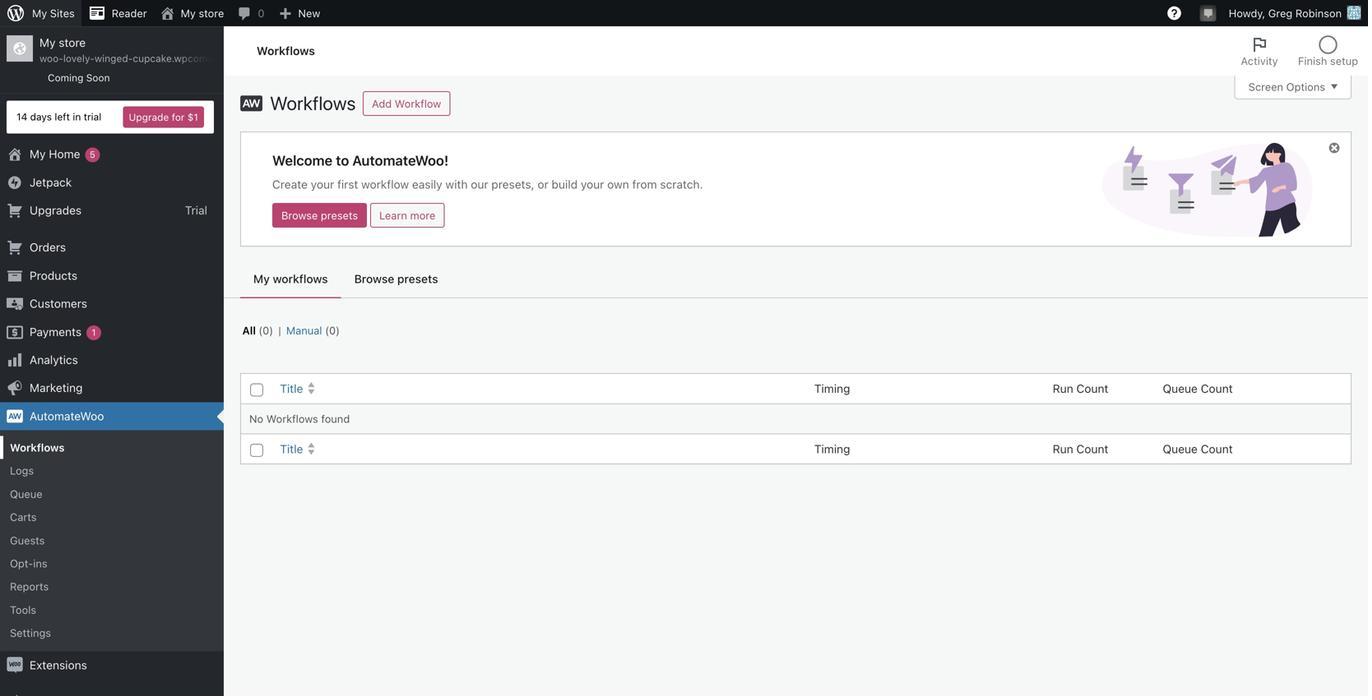 Task type: locate. For each thing, give the bounding box(es) containing it.
2 run count from the top
[[1053, 442, 1109, 456]]

1 vertical spatial queue
[[1163, 442, 1198, 456]]

store up lovely-
[[59, 36, 86, 49]]

logs
[[10, 465, 34, 477]]

0 vertical spatial browse presets
[[281, 210, 358, 222]]

workflows inside main menu navigation
[[10, 442, 65, 454]]

browse
[[281, 210, 318, 222], [354, 272, 394, 286]]

0 horizontal spatial your
[[311, 178, 334, 191]]

14 days left in trial
[[16, 111, 101, 123]]

store inside my store woo-lovely-winged-cupcake.wpcomstaging.com coming soon
[[59, 36, 86, 49]]

browse inside browse presets button
[[354, 272, 394, 286]]

queue
[[1163, 382, 1198, 396], [1163, 442, 1198, 456], [10, 488, 43, 501]]

0 horizontal spatial (0)
[[259, 325, 273, 337]]

automatewoo!
[[352, 152, 449, 169]]

all (0) | manual (0)
[[242, 325, 340, 337]]

upgrade for $1
[[129, 112, 198, 123]]

screen
[[1249, 81, 1283, 93]]

my inside button
[[253, 272, 270, 286]]

tab list
[[1231, 26, 1368, 76], [224, 259, 1368, 299]]

0 vertical spatial run count
[[1053, 382, 1109, 396]]

browse presets inside button
[[354, 272, 438, 286]]

0 vertical spatial presets
[[321, 210, 358, 222]]

5
[[90, 149, 95, 160]]

activity button
[[1231, 26, 1288, 76]]

presets inside button
[[397, 272, 438, 286]]

found
[[321, 413, 350, 425]]

presets for browse presets button at the left
[[397, 272, 438, 286]]

my store woo-lovely-winged-cupcake.wpcomstaging.com coming soon
[[39, 36, 265, 84]]

0 vertical spatial tab list
[[1231, 26, 1368, 76]]

0 vertical spatial run
[[1053, 382, 1073, 396]]

days
[[30, 111, 52, 123]]

0 vertical spatial title link
[[273, 374, 806, 404]]

analytics
[[30, 353, 78, 367]]

my left home at the left top
[[30, 147, 46, 161]]

finish setup
[[1298, 55, 1358, 67]]

soon
[[86, 72, 110, 84]]

welcome
[[272, 152, 333, 169]]

1 vertical spatial title link
[[273, 435, 806, 464]]

guests link
[[0, 529, 224, 552]]

1 vertical spatial run
[[1053, 442, 1073, 456]]

1 horizontal spatial (0)
[[325, 325, 340, 337]]

2 your from the left
[[581, 178, 604, 191]]

presets
[[321, 210, 358, 222], [397, 272, 438, 286]]

0 vertical spatial timing
[[814, 382, 850, 396]]

1 horizontal spatial browse
[[354, 272, 394, 286]]

coming
[[48, 72, 83, 84]]

orders link
[[0, 234, 224, 262]]

create your first workflow easily with our presets, or build your own from scratch.
[[272, 178, 703, 191]]

1 horizontal spatial store
[[199, 7, 224, 19]]

trial
[[84, 111, 101, 123]]

your left the own
[[581, 178, 604, 191]]

presets,
[[491, 178, 534, 191]]

0 vertical spatial store
[[199, 7, 224, 19]]

my left sites
[[32, 7, 47, 19]]

(0) right manual
[[325, 325, 340, 337]]

no workflows found
[[249, 413, 350, 425]]

1 run count from the top
[[1053, 382, 1109, 396]]

1 vertical spatial store
[[59, 36, 86, 49]]

my for my store
[[181, 7, 196, 19]]

0 horizontal spatial store
[[59, 36, 86, 49]]

None checkbox
[[250, 444, 263, 457]]

browse presets for browse presets link
[[281, 210, 358, 222]]

notification image
[[1202, 6, 1215, 19]]

(0) left | at the top left of page
[[259, 325, 273, 337]]

workflows up logs
[[10, 442, 65, 454]]

products
[[30, 269, 77, 282]]

1 vertical spatial browse presets
[[354, 272, 438, 286]]

presets down "more"
[[397, 272, 438, 286]]

1 horizontal spatial presets
[[397, 272, 438, 286]]

|
[[278, 325, 281, 337]]

presets down first
[[321, 210, 358, 222]]

extensions
[[30, 659, 87, 672]]

extensions link
[[0, 652, 224, 680]]

settings link
[[0, 622, 224, 645]]

browse presets down first
[[281, 210, 358, 222]]

carts
[[10, 511, 37, 524]]

title
[[280, 382, 303, 396], [280, 442, 303, 456]]

my home 5
[[30, 147, 95, 161]]

None checkbox
[[250, 384, 263, 397]]

screen options button
[[1235, 75, 1352, 100]]

1 run from the top
[[1053, 382, 1073, 396]]

add
[[372, 97, 392, 110]]

my workflows button
[[240, 259, 341, 299]]

your left first
[[311, 178, 334, 191]]

setup
[[1330, 55, 1358, 67]]

my left workflows
[[253, 272, 270, 286]]

trial
[[185, 204, 207, 217]]

2 vertical spatial queue
[[10, 488, 43, 501]]

2 title from the top
[[280, 442, 303, 456]]

1 vertical spatial browse
[[354, 272, 394, 286]]

automatewoo
[[30, 410, 104, 423]]

count
[[1077, 382, 1109, 396], [1201, 382, 1233, 396], [1077, 442, 1109, 456], [1201, 442, 1233, 456]]

robinson
[[1296, 7, 1342, 19]]

howdy,
[[1229, 7, 1265, 19]]

finish setup button
[[1288, 26, 1368, 76]]

2 (0) from the left
[[325, 325, 340, 337]]

my up cupcake.wpcomstaging.com
[[181, 7, 196, 19]]

0 horizontal spatial presets
[[321, 210, 358, 222]]

my inside my store woo-lovely-winged-cupcake.wpcomstaging.com coming soon
[[39, 36, 56, 49]]

store inside the toolbar navigation
[[199, 7, 224, 19]]

browse down learn
[[354, 272, 394, 286]]

0 vertical spatial browse
[[281, 210, 318, 222]]

our
[[471, 178, 488, 191]]

queue link
[[0, 483, 224, 506]]

toolbar navigation
[[0, 0, 1368, 30]]

main menu navigation
[[0, 26, 265, 697]]

my for my workflows
[[253, 272, 270, 286]]

welcome to automatewoo!
[[272, 152, 449, 169]]

screen options
[[1249, 81, 1325, 93]]

my store link
[[154, 0, 231, 26]]

browse down create
[[281, 210, 318, 222]]

browse presets
[[281, 210, 358, 222], [354, 272, 438, 286]]

1 vertical spatial tab list
[[224, 259, 1368, 299]]

scratch.
[[660, 178, 703, 191]]

lovely-
[[63, 53, 95, 64]]

0 vertical spatial title
[[280, 382, 303, 396]]

0 vertical spatial queue count
[[1163, 382, 1233, 396]]

1 vertical spatial queue count
[[1163, 442, 1233, 456]]

my for my sites
[[32, 7, 47, 19]]

greg
[[1268, 7, 1293, 19]]

0
[[258, 7, 264, 19]]

title up "no workflows found"
[[280, 382, 303, 396]]

1 horizontal spatial your
[[581, 178, 604, 191]]

run
[[1053, 382, 1073, 396], [1053, 442, 1073, 456]]

my up woo-
[[39, 36, 56, 49]]

queue inside main menu navigation
[[10, 488, 43, 501]]

2 title link from the top
[[273, 435, 806, 464]]

browse presets down learn
[[354, 272, 438, 286]]

carts link
[[0, 506, 224, 529]]

1 vertical spatial title
[[280, 442, 303, 456]]

timing
[[814, 382, 850, 396], [814, 442, 850, 456]]

1 vertical spatial presets
[[397, 272, 438, 286]]

2 run from the top
[[1053, 442, 1073, 456]]

1 vertical spatial run count
[[1053, 442, 1109, 456]]

new
[[298, 7, 320, 19]]

browse inside browse presets link
[[281, 210, 318, 222]]

browse for browse presets link
[[281, 210, 318, 222]]

winged-
[[95, 53, 133, 64]]

woo-
[[39, 53, 63, 64]]

for
[[172, 112, 185, 123]]

my for my store woo-lovely-winged-cupcake.wpcomstaging.com coming soon
[[39, 36, 56, 49]]

(0)
[[259, 325, 273, 337], [325, 325, 340, 337]]

products link
[[0, 262, 224, 290]]

tab list containing activity
[[1231, 26, 1368, 76]]

workflows
[[257, 44, 315, 58], [266, 92, 356, 114], [266, 413, 318, 425], [10, 442, 65, 454]]

1 vertical spatial timing
[[814, 442, 850, 456]]

automatewoo link
[[0, 403, 224, 431]]

title down "no workflows found"
[[280, 442, 303, 456]]

store left 0 link
[[199, 7, 224, 19]]

cupcake.wpcomstaging.com
[[133, 53, 265, 64]]

0 horizontal spatial browse
[[281, 210, 318, 222]]

sites
[[50, 7, 75, 19]]



Task type: vqa. For each thing, say whether or not it's contained in the screenshot.


Task type: describe. For each thing, give the bounding box(es) containing it.
opt-ins
[[10, 558, 47, 570]]

upgrade for $1 button
[[123, 107, 204, 128]]

or
[[538, 178, 549, 191]]

upgrade
[[129, 112, 169, 123]]

learn more
[[379, 210, 436, 222]]

browse presets link
[[272, 203, 367, 228]]

store for my store
[[199, 7, 224, 19]]

opt-
[[10, 558, 33, 570]]

orders
[[30, 241, 66, 254]]

analytics link
[[0, 346, 224, 374]]

reports link
[[0, 576, 224, 599]]

learn more link
[[370, 203, 445, 228]]

reports
[[10, 581, 49, 593]]

left
[[55, 111, 70, 123]]

manual
[[286, 325, 322, 337]]

create
[[272, 178, 308, 191]]

with
[[445, 178, 468, 191]]

browse presets button
[[341, 259, 451, 299]]

1 your from the left
[[311, 178, 334, 191]]

first
[[337, 178, 358, 191]]

0 link
[[231, 0, 271, 26]]

workflows up welcome
[[266, 92, 356, 114]]

build
[[552, 178, 578, 191]]

2 queue count from the top
[[1163, 442, 1233, 456]]

tab list containing my workflows
[[224, 259, 1368, 299]]

customers link
[[0, 290, 224, 318]]

own
[[607, 178, 629, 191]]

jetpack link
[[0, 168, 224, 197]]

tools link
[[0, 599, 224, 622]]

workflow
[[395, 97, 441, 110]]

customers
[[30, 297, 87, 311]]

browse for browse presets button at the left
[[354, 272, 394, 286]]

presets for browse presets link
[[321, 210, 358, 222]]

finish
[[1298, 55, 1327, 67]]

workflows down new link
[[257, 44, 315, 58]]

0 vertical spatial queue
[[1163, 382, 1198, 396]]

1 title link from the top
[[273, 374, 806, 404]]

1 (0) from the left
[[259, 325, 273, 337]]

activity
[[1241, 55, 1278, 67]]

payments 1
[[30, 325, 96, 339]]

my sites
[[32, 7, 75, 19]]

ins
[[33, 558, 47, 570]]

workflows link
[[0, 436, 224, 460]]

browse presets for browse presets button at the left
[[354, 272, 438, 286]]

more
[[410, 210, 436, 222]]

add workflow
[[372, 97, 441, 110]]

workflows
[[273, 272, 328, 286]]

$1
[[187, 112, 198, 123]]

store for my store woo-lovely-winged-cupcake.wpcomstaging.com coming soon
[[59, 36, 86, 49]]

in
[[73, 111, 81, 123]]

my workflows
[[253, 272, 328, 286]]

my for my home 5
[[30, 147, 46, 161]]

logs link
[[0, 460, 224, 483]]

reader link
[[81, 0, 154, 26]]

2 timing from the top
[[814, 442, 850, 456]]

workflow
[[361, 178, 409, 191]]

marketing
[[30, 381, 83, 395]]

learn
[[379, 210, 407, 222]]

payments
[[30, 325, 82, 339]]

14
[[16, 111, 27, 123]]

add workflow link
[[363, 91, 450, 116]]

opt-ins link
[[0, 552, 224, 576]]

1 title from the top
[[280, 382, 303, 396]]

workflows right no at the left bottom
[[266, 413, 318, 425]]

home
[[49, 147, 80, 161]]

settings
[[10, 627, 51, 640]]

guests
[[10, 535, 45, 547]]

easily
[[412, 178, 442, 191]]

no
[[249, 413, 263, 425]]

to
[[336, 152, 349, 169]]

jetpack
[[30, 175, 72, 189]]

my store
[[181, 7, 224, 19]]

new link
[[271, 0, 327, 26]]

howdy, greg robinson
[[1229, 7, 1342, 19]]

marketing link
[[0, 374, 224, 403]]

my sites link
[[0, 0, 81, 26]]

1 queue count from the top
[[1163, 382, 1233, 396]]

1 timing from the top
[[814, 382, 850, 396]]

upgrades
[[30, 204, 82, 217]]



